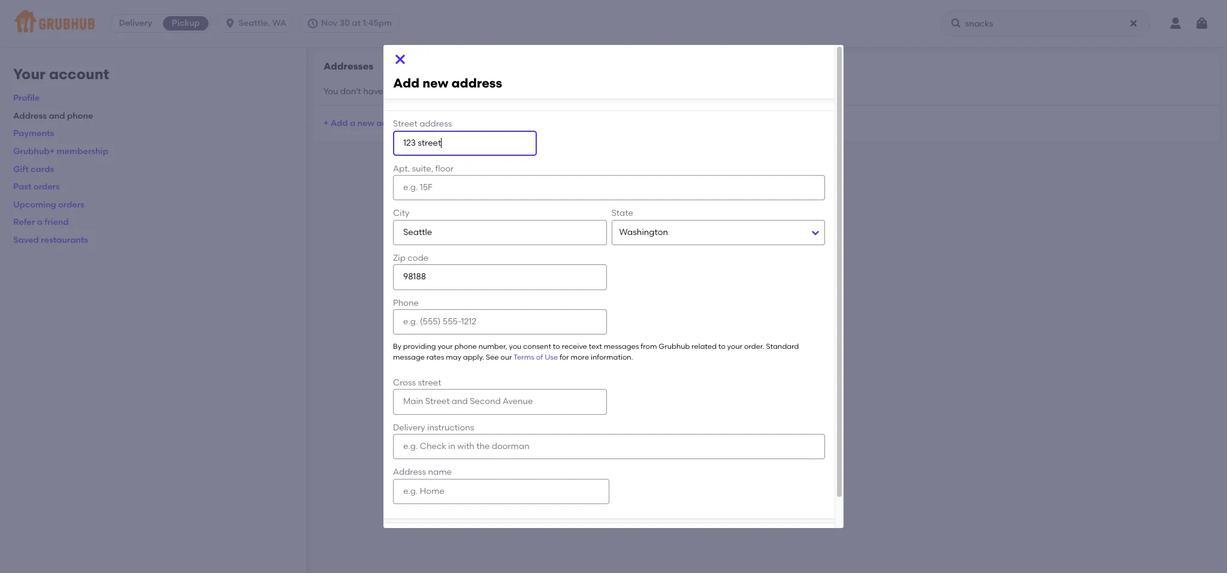 Task type: describe. For each thing, give the bounding box(es) containing it.
consent
[[524, 342, 552, 351]]

instructions
[[427, 422, 474, 433]]

1 to from the left
[[553, 342, 560, 351]]

by
[[393, 342, 402, 351]]

see
[[486, 353, 499, 361]]

of
[[536, 353, 543, 361]]

past
[[13, 182, 32, 192]]

zip
[[393, 253, 406, 263]]

address inside button
[[377, 118, 410, 128]]

zip code
[[393, 253, 429, 263]]

apply.
[[463, 353, 484, 361]]

terms of use for more information.
[[514, 353, 634, 361]]

phone inside "by providing your phone number, you consent to receive text messages from grubhub related to your order. standard message rates may apply. see our"
[[455, 342, 477, 351]]

address name
[[393, 467, 452, 477]]

addresses.
[[429, 86, 472, 96]]

information.
[[591, 353, 634, 361]]

order.
[[745, 342, 765, 351]]

30
[[340, 18, 350, 28]]

cross street
[[393, 378, 442, 388]]

2 your from the left
[[728, 342, 743, 351]]

pickup
[[172, 18, 200, 28]]

Apt, suite, floor text field
[[393, 175, 826, 201]]

street
[[393, 119, 418, 129]]

past orders
[[13, 182, 60, 192]]

payments
[[13, 129, 54, 139]]

more
[[571, 353, 589, 361]]

address for address and phone
[[13, 111, 47, 121]]

may
[[446, 353, 462, 361]]

address and phone
[[13, 111, 93, 121]]

svg image inside 'nov 30 at 1:45pm' button
[[307, 17, 319, 29]]

for
[[560, 353, 569, 361]]

address and phone link
[[13, 111, 93, 121]]

account
[[49, 65, 109, 83]]

receive
[[562, 342, 587, 351]]

profile
[[13, 93, 40, 103]]

0 horizontal spatial a
[[37, 217, 43, 227]]

our
[[501, 353, 512, 361]]

saved
[[13, 235, 39, 245]]

Street address text field
[[393, 130, 537, 156]]

related
[[692, 342, 717, 351]]

1:45pm
[[363, 18, 392, 28]]

refer
[[13, 217, 35, 227]]

you
[[509, 342, 522, 351]]

apt, suite, floor
[[393, 164, 454, 174]]

+ add a new address button
[[324, 113, 410, 134]]

nov 30 at 1:45pm
[[321, 18, 392, 28]]

your
[[13, 65, 45, 83]]

code
[[408, 253, 429, 263]]

orders for upcoming orders
[[58, 200, 84, 210]]

add inside button
[[331, 118, 348, 128]]

grubhub
[[659, 342, 690, 351]]

street address
[[393, 119, 452, 129]]

gift cards
[[13, 164, 54, 174]]

don't
[[340, 86, 361, 96]]

grubhub+
[[13, 146, 55, 156]]

your account
[[13, 65, 109, 83]]

phone
[[393, 298, 419, 308]]

number,
[[479, 342, 508, 351]]

pickup button
[[161, 14, 211, 33]]

a inside button
[[350, 118, 356, 128]]

text
[[589, 342, 602, 351]]

profile link
[[13, 93, 40, 103]]

delivery for delivery
[[119, 18, 152, 28]]

rates
[[427, 353, 445, 361]]

delivery instructions
[[393, 422, 474, 433]]

svg image inside seattle, wa button
[[224, 17, 236, 29]]

cross
[[393, 378, 416, 388]]

past orders link
[[13, 182, 60, 192]]

standard
[[767, 342, 799, 351]]

Delivery instructions text field
[[393, 434, 826, 459]]

use
[[545, 353, 558, 361]]

nov
[[321, 18, 338, 28]]

terms
[[514, 353, 535, 361]]

cards
[[31, 164, 54, 174]]



Task type: vqa. For each thing, say whether or not it's contained in the screenshot.
left with
no



Task type: locate. For each thing, give the bounding box(es) containing it.
1 vertical spatial a
[[37, 217, 43, 227]]

refer a friend link
[[13, 217, 69, 227]]

gift cards link
[[13, 164, 54, 174]]

0 horizontal spatial add
[[331, 118, 348, 128]]

saved restaurants link
[[13, 235, 88, 245]]

1 horizontal spatial phone
[[455, 342, 477, 351]]

addresses
[[324, 61, 374, 72]]

any
[[385, 86, 400, 96]]

svg image
[[224, 17, 236, 29], [393, 52, 408, 67]]

0 vertical spatial new
[[423, 76, 449, 91]]

main navigation navigation
[[0, 0, 1228, 47]]

new
[[423, 76, 449, 91], [358, 118, 375, 128]]

delivery left instructions
[[393, 422, 425, 433]]

+ add a new address
[[324, 118, 410, 128]]

add new address
[[393, 76, 503, 91]]

delivery left "pickup"
[[119, 18, 152, 28]]

gift
[[13, 164, 29, 174]]

1 vertical spatial new
[[358, 118, 375, 128]]

2 to from the left
[[719, 342, 726, 351]]

your up "may"
[[438, 342, 453, 351]]

to up use
[[553, 342, 560, 351]]

by providing your phone number, you consent to receive text messages from grubhub related to your order. standard message rates may apply. see our
[[393, 342, 799, 361]]

refer a friend
[[13, 217, 69, 227]]

new inside button
[[358, 118, 375, 128]]

delivery for delivery instructions
[[393, 422, 425, 433]]

Address name text field
[[393, 479, 609, 504]]

1 horizontal spatial svg image
[[393, 52, 408, 67]]

restaurants
[[41, 235, 88, 245]]

0 horizontal spatial new
[[358, 118, 375, 128]]

membership
[[57, 146, 108, 156]]

1 horizontal spatial to
[[719, 342, 726, 351]]

orders for past orders
[[34, 182, 60, 192]]

saved restaurants
[[13, 235, 88, 245]]

svg image
[[1196, 16, 1210, 31], [307, 17, 319, 29], [951, 17, 963, 29], [1130, 19, 1139, 28]]

your left order.
[[728, 342, 743, 351]]

phone
[[67, 111, 93, 121], [455, 342, 477, 351]]

nov 30 at 1:45pm button
[[299, 14, 405, 33]]

street
[[418, 378, 442, 388]]

0 vertical spatial a
[[350, 118, 356, 128]]

Cross street text field
[[393, 389, 607, 415]]

0 vertical spatial phone
[[67, 111, 93, 121]]

a right + on the left of page
[[350, 118, 356, 128]]

add
[[393, 76, 420, 91], [331, 118, 348, 128]]

name
[[428, 467, 452, 477]]

0 horizontal spatial delivery
[[119, 18, 152, 28]]

add right + on the left of page
[[331, 118, 348, 128]]

phone up apply.
[[455, 342, 477, 351]]

from
[[641, 342, 657, 351]]

1 vertical spatial phone
[[455, 342, 477, 351]]

you don't have any saved addresses.
[[324, 86, 472, 96]]

orders up friend
[[58, 200, 84, 210]]

seattle, wa button
[[217, 14, 299, 33]]

messages
[[604, 342, 639, 351]]

at
[[352, 18, 361, 28]]

you
[[324, 86, 338, 96]]

delivery inside button
[[119, 18, 152, 28]]

1 horizontal spatial delivery
[[393, 422, 425, 433]]

svg image left seattle,
[[224, 17, 236, 29]]

0 vertical spatial add
[[393, 76, 420, 91]]

upcoming
[[13, 200, 56, 210]]

Zip code telephone field
[[393, 265, 607, 290]]

1 your from the left
[[438, 342, 453, 351]]

and
[[49, 111, 65, 121]]

1 horizontal spatial new
[[423, 76, 449, 91]]

0 vertical spatial delivery
[[119, 18, 152, 28]]

upcoming orders link
[[13, 200, 84, 210]]

floor
[[436, 164, 454, 174]]

have
[[363, 86, 383, 96]]

add right have
[[393, 76, 420, 91]]

delivery button
[[110, 14, 161, 33]]

1 vertical spatial delivery
[[393, 422, 425, 433]]

orders
[[34, 182, 60, 192], [58, 200, 84, 210]]

phone right the and
[[67, 111, 93, 121]]

seattle, wa
[[239, 18, 287, 28]]

0 horizontal spatial your
[[438, 342, 453, 351]]

1 horizontal spatial address
[[393, 467, 426, 477]]

saved
[[402, 86, 427, 96]]

1 vertical spatial orders
[[58, 200, 84, 210]]

to right related
[[719, 342, 726, 351]]

message
[[393, 353, 425, 361]]

1 horizontal spatial your
[[728, 342, 743, 351]]

suite,
[[412, 164, 434, 174]]

0 vertical spatial svg image
[[224, 17, 236, 29]]

a
[[350, 118, 356, 128], [37, 217, 43, 227]]

state
[[612, 208, 634, 219]]

address
[[452, 76, 503, 91], [377, 118, 410, 128], [420, 119, 452, 129]]

address for address name
[[393, 467, 426, 477]]

orders up upcoming orders
[[34, 182, 60, 192]]

new down have
[[358, 118, 375, 128]]

0 horizontal spatial to
[[553, 342, 560, 351]]

0 horizontal spatial address
[[13, 111, 47, 121]]

your
[[438, 342, 453, 351], [728, 342, 743, 351]]

seattle,
[[239, 18, 270, 28]]

1 vertical spatial address
[[393, 467, 426, 477]]

wa
[[272, 18, 287, 28]]

0 vertical spatial address
[[13, 111, 47, 121]]

0 horizontal spatial svg image
[[224, 17, 236, 29]]

payments link
[[13, 129, 54, 139]]

address down profile link
[[13, 111, 47, 121]]

+
[[324, 118, 329, 128]]

svg image up you don't have any saved addresses.
[[393, 52, 408, 67]]

city
[[393, 208, 410, 219]]

address left name at the bottom left of page
[[393, 467, 426, 477]]

new up the street address
[[423, 76, 449, 91]]

friend
[[45, 217, 69, 227]]

1 horizontal spatial add
[[393, 76, 420, 91]]

City text field
[[393, 220, 607, 245]]

1 vertical spatial svg image
[[393, 52, 408, 67]]

grubhub+ membership
[[13, 146, 108, 156]]

a right refer
[[37, 217, 43, 227]]

apt,
[[393, 164, 410, 174]]

Phone telephone field
[[393, 309, 607, 335]]

grubhub+ membership link
[[13, 146, 108, 156]]

1 horizontal spatial a
[[350, 118, 356, 128]]

0 vertical spatial orders
[[34, 182, 60, 192]]

0 horizontal spatial phone
[[67, 111, 93, 121]]

upcoming orders
[[13, 200, 84, 210]]

terms of use link
[[514, 353, 558, 361]]

providing
[[403, 342, 436, 351]]

1 vertical spatial add
[[331, 118, 348, 128]]



